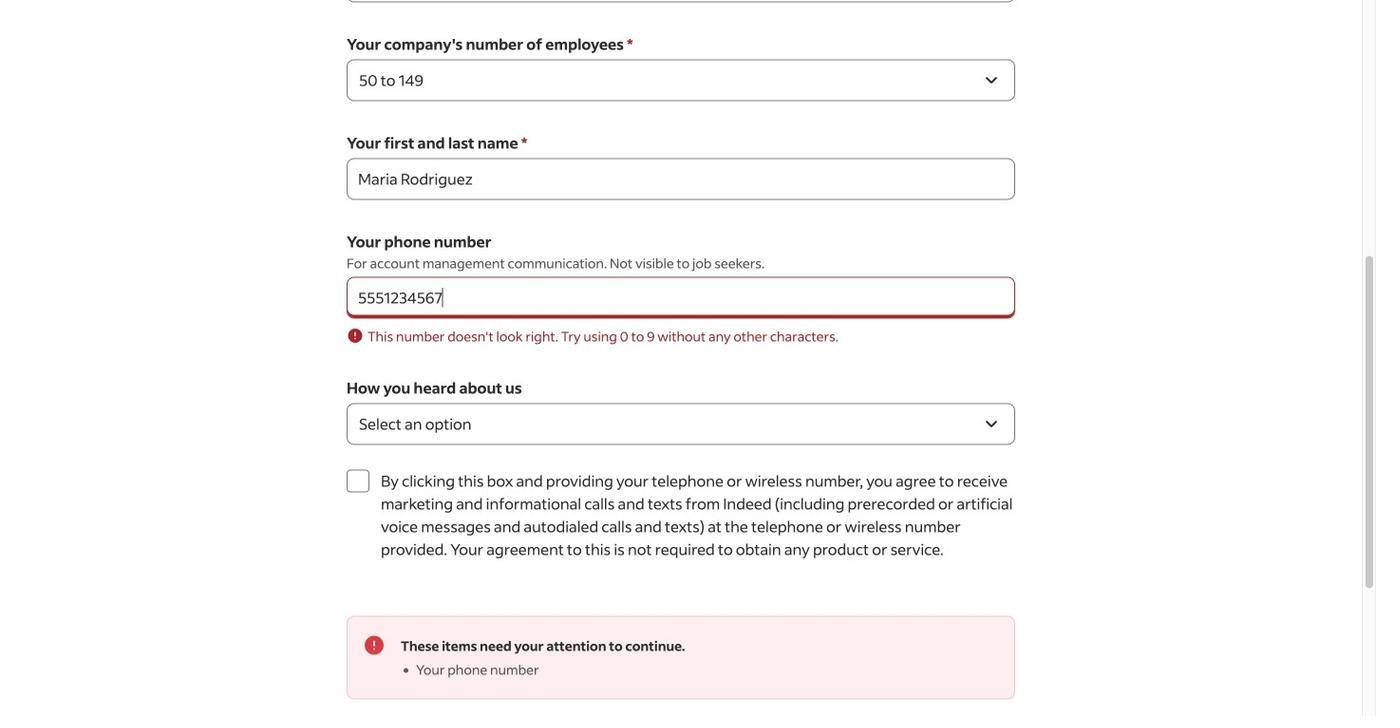 Task type: describe. For each thing, give the bounding box(es) containing it.
Your first and last name field
[[347, 158, 1016, 200]]



Task type: vqa. For each thing, say whether or not it's contained in the screenshot.
option
yes



Task type: locate. For each thing, give the bounding box(es) containing it.
group
[[347, 616, 1016, 700]]

None checkbox
[[347, 470, 370, 493]]

Your phone number telephone field
[[347, 277, 1016, 319]]



